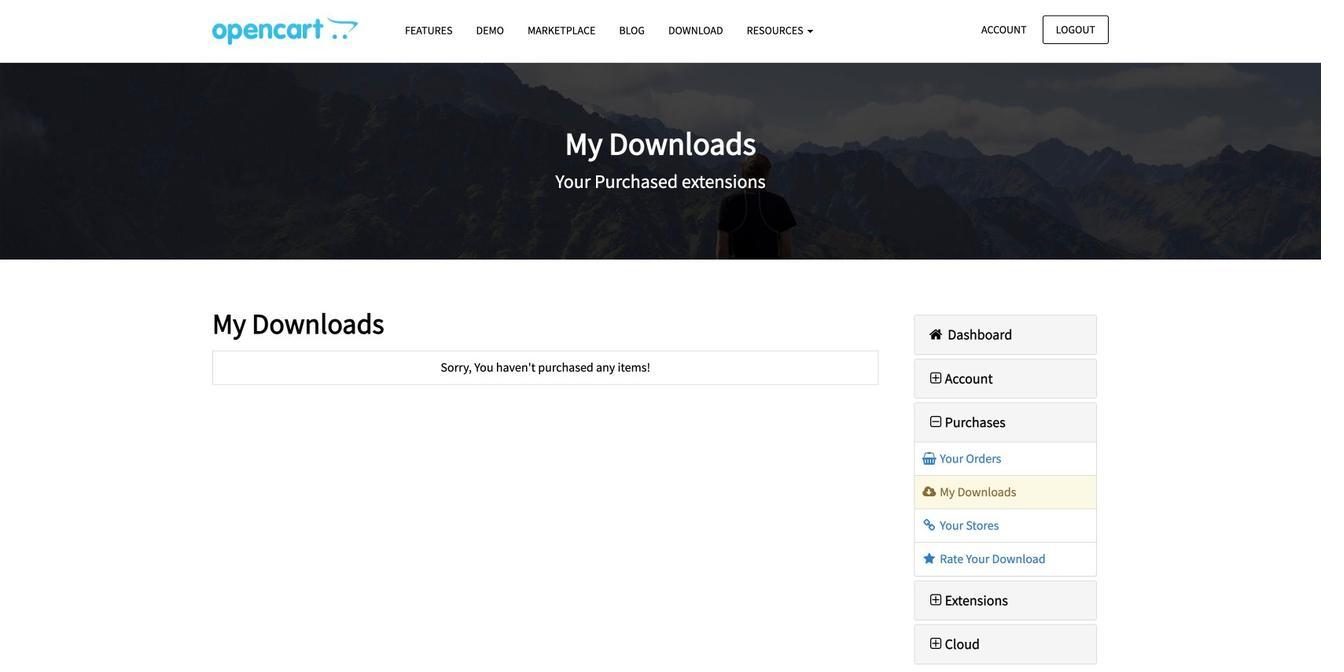 Task type: locate. For each thing, give the bounding box(es) containing it.
plus square o image down home image at right
[[927, 371, 945, 385]]

plus square o image
[[927, 371, 945, 385], [927, 593, 945, 607]]

1 vertical spatial plus square o image
[[927, 593, 945, 607]]

plus square o image down star icon
[[927, 593, 945, 607]]

home image
[[927, 327, 945, 341]]

opencart - downloads image
[[212, 17, 358, 45]]

0 vertical spatial plus square o image
[[927, 371, 945, 385]]

shopping basket image
[[922, 452, 938, 465]]

cloud download image
[[922, 486, 938, 498]]



Task type: vqa. For each thing, say whether or not it's contained in the screenshot.
the plus square o icon
yes



Task type: describe. For each thing, give the bounding box(es) containing it.
minus square o image
[[927, 415, 945, 429]]

2 plus square o image from the top
[[927, 593, 945, 607]]

link image
[[922, 519, 938, 532]]

plus square o image
[[927, 637, 945, 651]]

star image
[[922, 553, 938, 565]]

1 plus square o image from the top
[[927, 371, 945, 385]]



